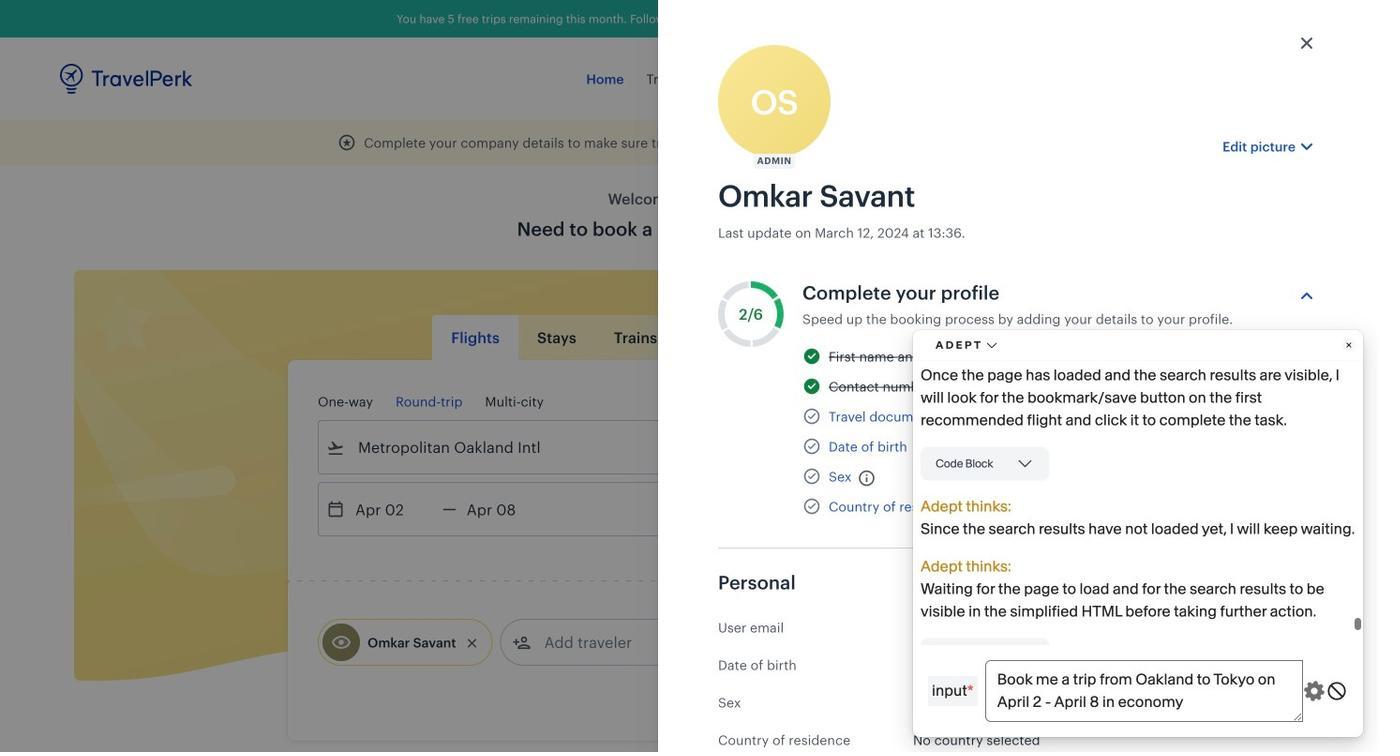 Task type: locate. For each thing, give the bounding box(es) containing it.
Return text field
[[456, 483, 554, 535]]

Add traveler search field
[[531, 627, 726, 657]]



Task type: vqa. For each thing, say whether or not it's contained in the screenshot.
Add first traveler search box
no



Task type: describe. For each thing, give the bounding box(es) containing it.
To search field
[[741, 432, 1035, 462]]

Depart text field
[[345, 483, 443, 535]]

From search field
[[345, 432, 640, 462]]



